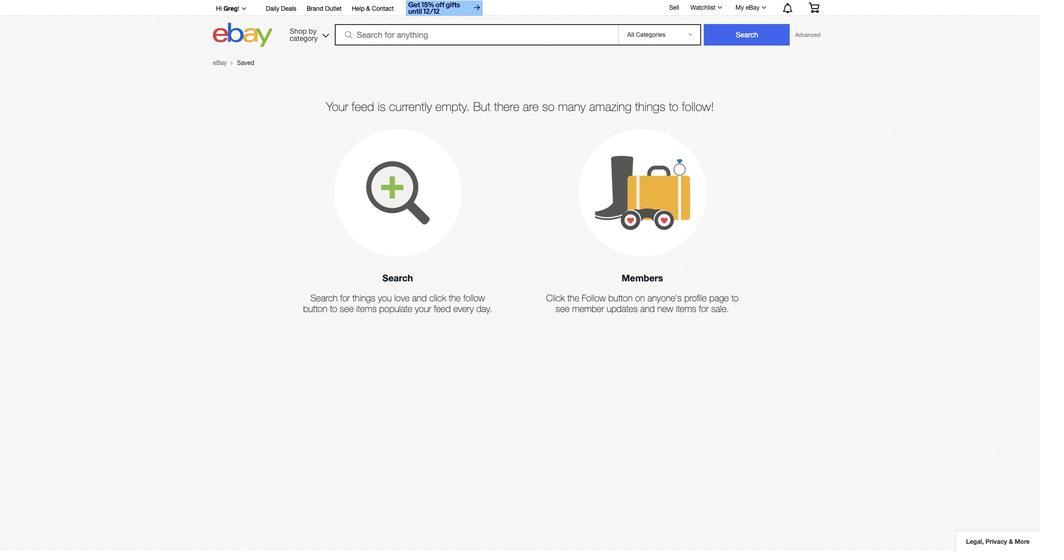 Task type: describe. For each thing, give the bounding box(es) containing it.
!
[[238, 5, 239, 12]]

greg
[[224, 5, 238, 12]]

the inside search for things you love and click the follow button to see items populate your feed every day.
[[449, 293, 461, 303]]

outlet
[[325, 5, 342, 12]]

populate
[[379, 304, 412, 314]]

things inside search for things you love and click the follow button to see items populate your feed every day.
[[352, 293, 375, 303]]

your
[[326, 99, 348, 114]]

currently
[[389, 99, 432, 114]]

search for things you love and click the follow button to see items populate your feed every day.
[[303, 293, 492, 314]]

& inside 'link'
[[366, 5, 370, 12]]

search image
[[345, 31, 352, 38]]

ebay inside your feed is currently empty. but there are so many amazing things to follow! main content
[[213, 59, 227, 67]]

0 vertical spatial feed
[[352, 99, 374, 114]]

0 vertical spatial to
[[669, 99, 678, 114]]

and inside search for things you love and click the follow button to see items populate your feed every day.
[[412, 293, 427, 303]]

click
[[429, 293, 446, 303]]

members
[[622, 272, 663, 283]]

watchlist link
[[685, 2, 727, 14]]

see inside click the follow button on anyone's profile page to see member updates and new items for sale.
[[556, 304, 570, 314]]

Search for anything text field
[[336, 25, 616, 45]]

button inside click the follow button on anyone's profile page to see member updates and new items for sale.
[[608, 293, 633, 303]]

your
[[415, 304, 431, 314]]

ebay link
[[213, 59, 227, 67]]

follow
[[463, 293, 485, 303]]

every
[[453, 304, 474, 314]]

privacy
[[986, 538, 1007, 546]]

advanced
[[795, 32, 820, 38]]

love
[[394, 293, 410, 303]]

legal, privacy & more button
[[955, 531, 1040, 551]]

feed inside search for things you love and click the follow button to see items populate your feed every day.
[[434, 304, 451, 314]]

for inside click the follow button on anyone's profile page to see member updates and new items for sale.
[[699, 304, 709, 314]]

on
[[635, 293, 645, 303]]

legal,
[[966, 538, 984, 546]]

deals
[[281, 5, 296, 12]]

help & contact link
[[352, 4, 394, 15]]

click
[[546, 293, 565, 303]]

legal, privacy & more
[[966, 538, 1030, 546]]

account navigation
[[210, 0, 827, 17]]

shop by category
[[290, 27, 318, 42]]

amazing
[[589, 99, 632, 114]]

brand outlet
[[307, 5, 342, 12]]

page
[[709, 293, 729, 303]]

get an extra 15% off image
[[406, 1, 483, 16]]

brand
[[307, 5, 323, 12]]

many
[[558, 99, 586, 114]]

click the follow button on anyone's profile page to see member updates and new items for sale.
[[546, 293, 739, 314]]

contact
[[372, 5, 394, 12]]

new
[[657, 304, 673, 314]]

my ebay
[[736, 4, 760, 11]]

search for search for things you love and click the follow button to see items populate your feed every day.
[[310, 293, 338, 303]]

shop by category banner
[[210, 0, 827, 50]]

your shopping cart image
[[808, 3, 820, 13]]

is
[[378, 99, 386, 114]]

so
[[542, 99, 555, 114]]

brand outlet link
[[307, 4, 342, 15]]

see inside search for things you love and click the follow button to see items populate your feed every day.
[[340, 304, 354, 314]]

saved
[[237, 59, 254, 67]]

follow
[[582, 293, 606, 303]]



Task type: vqa. For each thing, say whether or not it's contained in the screenshot.
the Item associated with Item Depth
no



Task type: locate. For each thing, give the bounding box(es) containing it.
daily deals
[[266, 5, 296, 12]]

0 horizontal spatial search
[[310, 293, 338, 303]]

1 vertical spatial for
[[699, 304, 709, 314]]

help & contact
[[352, 5, 394, 12]]

watchlist
[[690, 4, 716, 11]]

profile
[[684, 293, 707, 303]]

1 horizontal spatial the
[[567, 293, 579, 303]]

ebay
[[746, 4, 760, 11], [213, 59, 227, 67]]

advanced link
[[790, 25, 826, 45]]

daily deals link
[[266, 4, 296, 15]]

sell
[[669, 4, 679, 11]]

0 vertical spatial ebay
[[746, 4, 760, 11]]

2 the from the left
[[567, 293, 579, 303]]

items
[[356, 304, 377, 314], [676, 304, 696, 314]]

1 horizontal spatial ebay
[[746, 4, 760, 11]]

daily
[[266, 5, 279, 12]]

the inside click the follow button on anyone's profile page to see member updates and new items for sale.
[[567, 293, 579, 303]]

1 items from the left
[[356, 304, 377, 314]]

0 horizontal spatial ebay
[[213, 59, 227, 67]]

the
[[449, 293, 461, 303], [567, 293, 579, 303]]

but
[[473, 99, 490, 114]]

&
[[366, 5, 370, 12], [1009, 538, 1013, 546]]

ebay left saved
[[213, 59, 227, 67]]

None submit
[[704, 24, 790, 46]]

1 vertical spatial and
[[640, 304, 655, 314]]

1 horizontal spatial things
[[635, 99, 665, 114]]

0 horizontal spatial things
[[352, 293, 375, 303]]

more
[[1015, 538, 1030, 546]]

for left you
[[340, 293, 350, 303]]

empty.
[[435, 99, 470, 114]]

your feed is currently empty. but there are so many amazing things to follow!
[[326, 99, 714, 114]]

1 horizontal spatial search
[[382, 272, 413, 283]]

1 vertical spatial &
[[1009, 538, 1013, 546]]

1 vertical spatial things
[[352, 293, 375, 303]]

0 horizontal spatial for
[[340, 293, 350, 303]]

items down profile
[[676, 304, 696, 314]]

& right help
[[366, 5, 370, 12]]

1 vertical spatial search
[[310, 293, 338, 303]]

0 vertical spatial search
[[382, 272, 413, 283]]

sell link
[[665, 4, 684, 11]]

0 vertical spatial for
[[340, 293, 350, 303]]

my
[[736, 4, 744, 11]]

0 horizontal spatial and
[[412, 293, 427, 303]]

ebay inside account navigation
[[746, 4, 760, 11]]

are
[[523, 99, 539, 114]]

1 see from the left
[[340, 304, 354, 314]]

1 horizontal spatial to
[[669, 99, 678, 114]]

0 horizontal spatial see
[[340, 304, 354, 314]]

0 vertical spatial &
[[366, 5, 370, 12]]

things
[[635, 99, 665, 114], [352, 293, 375, 303]]

updates
[[607, 304, 638, 314]]

for
[[340, 293, 350, 303], [699, 304, 709, 314]]

feed left the is on the top left of page
[[352, 99, 374, 114]]

none submit inside shop by category banner
[[704, 24, 790, 46]]

help
[[352, 5, 365, 12]]

1 horizontal spatial &
[[1009, 538, 1013, 546]]

0 horizontal spatial button
[[303, 304, 327, 314]]

1 horizontal spatial items
[[676, 304, 696, 314]]

see left populate
[[340, 304, 354, 314]]

search inside search for things you love and click the follow button to see items populate your feed every day.
[[310, 293, 338, 303]]

your feed is currently empty. but there are so many amazing things to follow! main content
[[213, 59, 827, 350]]

0 horizontal spatial the
[[449, 293, 461, 303]]

shop by category button
[[285, 23, 331, 45]]

my ebay link
[[730, 2, 771, 14]]

category
[[290, 34, 318, 42]]

items left populate
[[356, 304, 377, 314]]

see down click
[[556, 304, 570, 314]]

for down profile
[[699, 304, 709, 314]]

ebay right my
[[746, 4, 760, 11]]

2 items from the left
[[676, 304, 696, 314]]

there
[[494, 99, 519, 114]]

1 horizontal spatial and
[[640, 304, 655, 314]]

sale.
[[711, 304, 729, 314]]

2 vertical spatial to
[[330, 304, 337, 314]]

search
[[382, 272, 413, 283], [310, 293, 338, 303]]

to
[[669, 99, 678, 114], [731, 293, 739, 303], [330, 304, 337, 314]]

2 see from the left
[[556, 304, 570, 314]]

feed down click
[[434, 304, 451, 314]]

0 horizontal spatial &
[[366, 5, 370, 12]]

1 vertical spatial button
[[303, 304, 327, 314]]

1 vertical spatial ebay
[[213, 59, 227, 67]]

1 horizontal spatial for
[[699, 304, 709, 314]]

the up every
[[449, 293, 461, 303]]

button
[[608, 293, 633, 303], [303, 304, 327, 314]]

the right click
[[567, 293, 579, 303]]

2 horizontal spatial to
[[731, 293, 739, 303]]

for inside search for things you love and click the follow button to see items populate your feed every day.
[[340, 293, 350, 303]]

hi
[[216, 5, 222, 12]]

to inside click the follow button on anyone's profile page to see member updates and new items for sale.
[[731, 293, 739, 303]]

0 horizontal spatial to
[[330, 304, 337, 314]]

by
[[309, 27, 317, 35]]

0 horizontal spatial items
[[356, 304, 377, 314]]

1 vertical spatial feed
[[434, 304, 451, 314]]

1 horizontal spatial see
[[556, 304, 570, 314]]

items inside search for things you love and click the follow button to see items populate your feed every day.
[[356, 304, 377, 314]]

0 horizontal spatial feed
[[352, 99, 374, 114]]

things right amazing
[[635, 99, 665, 114]]

feed
[[352, 99, 374, 114], [434, 304, 451, 314]]

see
[[340, 304, 354, 314], [556, 304, 570, 314]]

things left you
[[352, 293, 375, 303]]

1 horizontal spatial feed
[[434, 304, 451, 314]]

button inside search for things you love and click the follow button to see items populate your feed every day.
[[303, 304, 327, 314]]

day.
[[476, 304, 492, 314]]

0 vertical spatial and
[[412, 293, 427, 303]]

hi greg !
[[216, 5, 239, 12]]

and inside click the follow button on anyone's profile page to see member updates and new items for sale.
[[640, 304, 655, 314]]

and
[[412, 293, 427, 303], [640, 304, 655, 314]]

search for search
[[382, 272, 413, 283]]

follow!
[[682, 99, 714, 114]]

0 vertical spatial things
[[635, 99, 665, 114]]

& left more
[[1009, 538, 1013, 546]]

shop
[[290, 27, 307, 35]]

0 vertical spatial button
[[608, 293, 633, 303]]

to inside search for things you love and click the follow button to see items populate your feed every day.
[[330, 304, 337, 314]]

1 vertical spatial to
[[731, 293, 739, 303]]

you
[[378, 293, 392, 303]]

1 horizontal spatial button
[[608, 293, 633, 303]]

member
[[572, 304, 604, 314]]

anyone's
[[647, 293, 682, 303]]

and up the your at the left of the page
[[412, 293, 427, 303]]

and down on
[[640, 304, 655, 314]]

& inside button
[[1009, 538, 1013, 546]]

items inside click the follow button on anyone's profile page to see member updates and new items for sale.
[[676, 304, 696, 314]]

1 the from the left
[[449, 293, 461, 303]]



